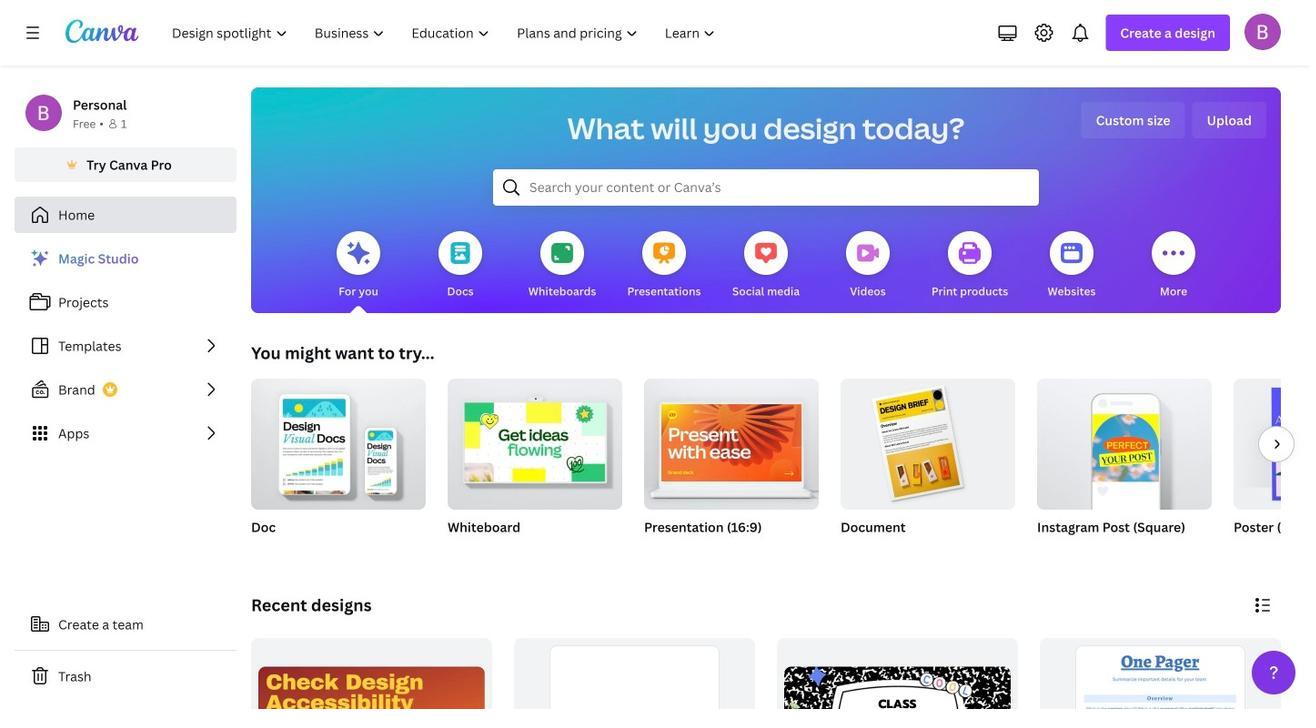 Task type: locate. For each thing, give the bounding box(es) containing it.
Search search field
[[530, 170, 1003, 205]]

None search field
[[493, 169, 1039, 206]]

list
[[15, 240, 237, 451]]

group
[[251, 371, 426, 559], [251, 371, 426, 510], [448, 371, 623, 559], [448, 371, 623, 510], [644, 371, 819, 559], [644, 371, 819, 510], [841, 379, 1016, 559], [841, 379, 1016, 510], [1038, 379, 1212, 559], [1234, 379, 1311, 559], [251, 638, 492, 709], [514, 638, 755, 709]]



Task type: describe. For each thing, give the bounding box(es) containing it.
bob builder image
[[1245, 13, 1282, 50]]

top level navigation element
[[160, 15, 731, 51]]



Task type: vqa. For each thing, say whether or not it's contained in the screenshot.
search box
yes



